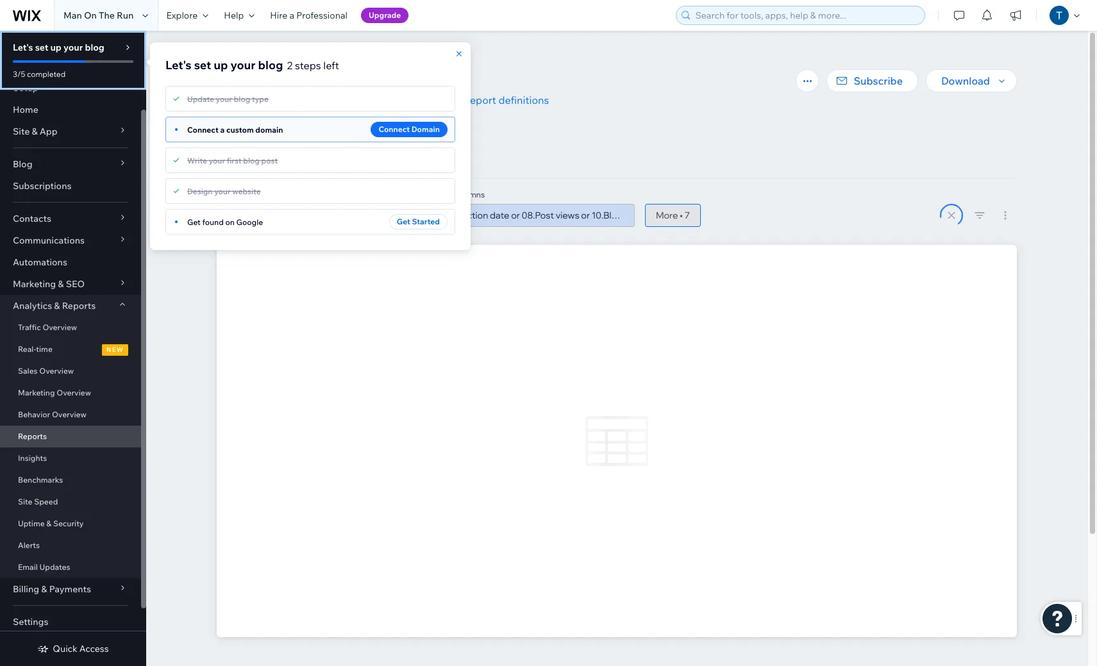 Task type: vqa. For each thing, say whether or not it's contained in the screenshot.
the bottommost 'LARGE'
no



Task type: describe. For each thing, give the bounding box(es) containing it.
Search for tools, apps, help & more... field
[[692, 6, 921, 24]]

updates
[[39, 562, 70, 572]]

let's for let's set up your blog
[[13, 42, 33, 53]]

blog left the type
[[234, 94, 250, 104]]

connect a custom domain
[[187, 125, 283, 134]]

marketing & seo button
[[0, 273, 141, 295]]

marketing overview
[[18, 388, 91, 398]]

sales
[[18, 366, 38, 376]]

1 vertical spatial over
[[332, 69, 370, 92]]

post
[[261, 155, 278, 165]]

speed
[[34, 497, 58, 507]]

today
[[305, 115, 331, 127]]

time period: oct 22 - today
[[217, 115, 331, 127]]

seo
[[66, 278, 85, 290]]

billing & payments button
[[0, 578, 141, 600]]

google
[[236, 217, 263, 227]]

2 vertical spatial time
[[217, 115, 238, 127]]

subscribe button
[[827, 69, 918, 92]]

over inside blog activity over time button
[[333, 50, 352, 62]]

professional
[[296, 10, 348, 21]]

update your blog type
[[187, 94, 269, 104]]

get found on google
[[187, 217, 263, 227]]

line chart button
[[217, 146, 295, 178]]

found
[[202, 217, 224, 227]]

reports for the reports link at the bottom left of the page
[[18, 432, 47, 441]]

connect for connect a custom domain
[[187, 125, 218, 134]]

behavior overview
[[18, 410, 86, 419]]

blog inside popup button
[[13, 158, 32, 170]]

reports for reports button
[[217, 50, 250, 62]]

traffic overview link
[[0, 317, 141, 339]]

home
[[13, 104, 38, 115]]

alerts
[[18, 541, 40, 550]]

completed
[[27, 69, 66, 79]]

get started button
[[389, 214, 448, 230]]

let's for let's set up your blog 2 steps left
[[165, 58, 191, 72]]

oct
[[271, 115, 287, 127]]

trends
[[255, 94, 286, 106]]

site & app
[[13, 126, 57, 137]]

reports link
[[0, 426, 141, 448]]

activity inside blog activity over time button
[[298, 50, 331, 62]]

automations link
[[0, 251, 141, 273]]

let's set up your blog 2 steps left
[[165, 58, 339, 72]]

1 vertical spatial time
[[374, 69, 417, 92]]

22
[[289, 115, 299, 127]]

uptime & security link
[[0, 513, 141, 535]]

up for let's set up your blog
[[50, 42, 61, 53]]

uptime & security
[[18, 519, 84, 528]]

explore for explore trends in visitor behavior to your blog. show report definitions
[[217, 94, 253, 106]]

insights link
[[0, 448, 141, 469]]

in
[[288, 94, 297, 106]]

connect domain
[[379, 124, 440, 134]]

real-
[[18, 344, 36, 354]]

analytics & reports
[[13, 300, 96, 312]]

site for site speed
[[18, 497, 32, 507]]

your inside sidebar element
[[63, 42, 83, 53]]

line chart
[[244, 156, 287, 167]]

upgrade button
[[361, 8, 409, 23]]

insights
[[18, 453, 47, 463]]

blog inside blog activity over time button
[[277, 50, 296, 62]]

a for professional
[[289, 10, 294, 21]]

update
[[187, 94, 214, 104]]

type
[[252, 94, 269, 104]]

real-time
[[18, 344, 52, 354]]

your up update your blog type
[[231, 58, 256, 72]]

get started
[[397, 217, 440, 226]]

contacts
[[13, 213, 51, 224]]

contacts button
[[0, 208, 141, 230]]

line
[[244, 156, 261, 167]]

setup link
[[0, 77, 141, 99]]

up for let's set up your blog 2 steps left
[[214, 58, 228, 72]]

blog.
[[411, 94, 435, 106]]

custom
[[226, 125, 254, 134]]

domain
[[255, 125, 283, 134]]

your right design at the top left
[[214, 186, 231, 196]]

chart
[[263, 156, 287, 167]]

left
[[323, 59, 339, 72]]

period:
[[240, 115, 269, 127]]

access
[[79, 643, 109, 655]]

quick access
[[53, 643, 109, 655]]

steps
[[295, 59, 321, 72]]

behavior
[[331, 94, 373, 106]]

blog button
[[0, 153, 141, 175]]

show report definitions button
[[437, 92, 549, 108]]

connect for connect domain
[[379, 124, 410, 134]]

email updates
[[18, 562, 70, 572]]

write your first blog post
[[187, 155, 278, 165]]

on
[[225, 217, 235, 227]]

marketing for marketing & seo
[[13, 278, 56, 290]]

subscribe
[[854, 74, 903, 87]]

run
[[117, 10, 134, 21]]

your right "update"
[[216, 94, 232, 104]]

your left first at the top left of the page
[[209, 155, 225, 165]]



Task type: locate. For each thing, give the bounding box(es) containing it.
get left found
[[187, 217, 201, 227]]

billing & payments
[[13, 583, 91, 595]]

connect
[[379, 124, 410, 134], [187, 125, 218, 134]]

overview down sales overview link
[[57, 388, 91, 398]]

2 vertical spatial blog
[[13, 158, 32, 170]]

reports up insights
[[18, 432, 47, 441]]

benchmarks
[[18, 475, 63, 485]]

site & app button
[[0, 121, 141, 142]]

1 vertical spatial blog
[[217, 69, 256, 92]]

time right left
[[354, 50, 375, 62]]

a for custom
[[220, 125, 225, 134]]

& for analytics
[[54, 300, 60, 312]]

set inside sidebar element
[[35, 42, 48, 53]]

connect down the explore trends in visitor behavior to your blog. show report definitions
[[379, 124, 410, 134]]

behavior
[[18, 410, 50, 419]]

visitor
[[299, 94, 328, 106]]

alerts link
[[0, 535, 141, 557]]

blog
[[85, 42, 104, 53], [258, 58, 283, 72], [234, 94, 250, 104], [243, 155, 260, 165]]

1 vertical spatial up
[[214, 58, 228, 72]]

set for let's set up your blog 2 steps left
[[194, 58, 211, 72]]

connect down "update"
[[187, 125, 218, 134]]

billing
[[13, 583, 39, 595]]

0 vertical spatial marketing
[[13, 278, 56, 290]]

site speed
[[18, 497, 58, 507]]

analytics
[[13, 300, 52, 312]]

first
[[227, 155, 241, 165]]

blog activity over time down professional
[[277, 50, 375, 62]]

1 horizontal spatial set
[[194, 58, 211, 72]]

home link
[[0, 99, 141, 121]]

overview for sales overview
[[39, 366, 74, 376]]

1 vertical spatial activity
[[260, 69, 328, 92]]

1 vertical spatial let's
[[165, 58, 191, 72]]

& down marketing & seo
[[54, 300, 60, 312]]

2 horizontal spatial reports
[[217, 50, 250, 62]]

marketing up behavior
[[18, 388, 55, 398]]

0 vertical spatial explore
[[166, 10, 198, 21]]

0 vertical spatial activity
[[298, 50, 331, 62]]

set for let's set up your blog
[[35, 42, 48, 53]]

2 vertical spatial reports
[[18, 432, 47, 441]]

overview down analytics & reports
[[43, 323, 77, 332]]

0 horizontal spatial reports
[[18, 432, 47, 441]]

site speed link
[[0, 491, 141, 513]]

subscriptions
[[13, 180, 71, 192]]

traffic
[[18, 323, 41, 332]]

0 vertical spatial a
[[289, 10, 294, 21]]

benchmarks link
[[0, 469, 141, 491]]

1 horizontal spatial blog
[[217, 69, 256, 92]]

let's inside sidebar element
[[13, 42, 33, 53]]

0 horizontal spatial a
[[220, 125, 225, 134]]

site for site & app
[[13, 126, 30, 137]]

get for get found on google
[[187, 217, 201, 227]]

2 connect from the left
[[187, 125, 218, 134]]

0 vertical spatial set
[[35, 42, 48, 53]]

activity up in on the left top of page
[[260, 69, 328, 92]]

time up the explore trends in visitor behavior to your blog. show report definitions
[[374, 69, 417, 92]]

0 horizontal spatial blog
[[13, 158, 32, 170]]

let's set up your blog
[[13, 42, 104, 53]]

domain
[[412, 124, 440, 134]]

0 horizontal spatial let's
[[13, 42, 33, 53]]

activity right 2
[[298, 50, 331, 62]]

design
[[187, 186, 213, 196]]

marketing up analytics
[[13, 278, 56, 290]]

your
[[63, 42, 83, 53], [231, 58, 256, 72], [387, 94, 408, 106], [216, 94, 232, 104], [209, 155, 225, 165], [214, 186, 231, 196]]

connect inside button
[[379, 124, 410, 134]]

subscriptions link
[[0, 175, 141, 197]]

overview for marketing overview
[[57, 388, 91, 398]]

set up 3/5 completed
[[35, 42, 48, 53]]

sales overview link
[[0, 360, 141, 382]]

reports down 'help'
[[217, 50, 250, 62]]

2 get from the left
[[187, 217, 201, 227]]

up up update your blog type
[[214, 58, 228, 72]]

upgrade
[[369, 10, 401, 20]]

blog right first at the top left of the page
[[243, 155, 260, 165]]

set
[[35, 42, 48, 53], [194, 58, 211, 72]]

overview up marketing overview
[[39, 366, 74, 376]]

connect domain button
[[371, 122, 448, 137]]

explore left 'help'
[[166, 10, 198, 21]]

get for get started
[[397, 217, 410, 226]]

blog activity over time inside blog activity over time button
[[277, 50, 375, 62]]

1 horizontal spatial let's
[[165, 58, 191, 72]]

report
[[466, 94, 496, 106]]

download button
[[926, 69, 1017, 92]]

hire a professional
[[270, 10, 348, 21]]

get left started
[[397, 217, 410, 226]]

reports down seo
[[62, 300, 96, 312]]

man
[[63, 10, 82, 21]]

blog up subscriptions at the left
[[13, 158, 32, 170]]

marketing for marketing overview
[[18, 388, 55, 398]]

time inside button
[[354, 50, 375, 62]]

0 horizontal spatial set
[[35, 42, 48, 53]]

blog activity over time up visitor
[[217, 69, 417, 92]]

1 vertical spatial set
[[194, 58, 211, 72]]

0 horizontal spatial up
[[50, 42, 61, 53]]

explore up period:
[[217, 94, 253, 106]]

blog activity over time button
[[271, 46, 381, 65]]

help
[[224, 10, 244, 21]]

payments
[[49, 583, 91, 595]]

1 horizontal spatial up
[[214, 58, 228, 72]]

0 horizontal spatial explore
[[166, 10, 198, 21]]

up up "completed"
[[50, 42, 61, 53]]

site left speed
[[18, 497, 32, 507]]

uptime
[[18, 519, 45, 528]]

0 vertical spatial time
[[354, 50, 375, 62]]

0 vertical spatial blog activity over time
[[277, 50, 375, 62]]

up inside sidebar element
[[50, 42, 61, 53]]

0 horizontal spatial connect
[[187, 125, 218, 134]]

get
[[397, 217, 410, 226], [187, 217, 201, 227]]

& for marketing
[[58, 278, 64, 290]]

reports inside button
[[217, 50, 250, 62]]

your right to
[[387, 94, 408, 106]]

time
[[36, 344, 52, 354]]

overview for traffic overview
[[43, 323, 77, 332]]

marketing & seo
[[13, 278, 85, 290]]

1 vertical spatial reports
[[62, 300, 96, 312]]

over right 'steps'
[[333, 50, 352, 62]]

overview for behavior overview
[[52, 410, 86, 419]]

overview inside 'link'
[[52, 410, 86, 419]]

& for billing
[[41, 583, 47, 595]]

man on the run
[[63, 10, 134, 21]]

1 vertical spatial marketing
[[18, 388, 55, 398]]

3/5 completed
[[13, 69, 66, 79]]

1 vertical spatial a
[[220, 125, 225, 134]]

blog left 2
[[258, 58, 283, 72]]

quick access button
[[37, 643, 109, 655]]

1 horizontal spatial connect
[[379, 124, 410, 134]]

time down update your blog type
[[217, 115, 238, 127]]

to
[[375, 94, 385, 106]]

blog down 'hire'
[[277, 50, 296, 62]]

& inside dropdown button
[[58, 278, 64, 290]]

sidebar element
[[0, 31, 146, 666]]

let's up "update"
[[165, 58, 191, 72]]

show
[[437, 94, 464, 106]]

site down home
[[13, 126, 30, 137]]

a right 'hire'
[[289, 10, 294, 21]]

automations
[[13, 256, 67, 268]]

0 horizontal spatial get
[[187, 217, 201, 227]]

1 get from the left
[[397, 217, 410, 226]]

1 horizontal spatial explore
[[217, 94, 253, 106]]

your down man
[[63, 42, 83, 53]]

& left seo
[[58, 278, 64, 290]]

blog inside sidebar element
[[85, 42, 104, 53]]

explore trends in visitor behavior to your blog. show report definitions
[[217, 94, 549, 106]]

& left app at the top left of the page
[[32, 126, 38, 137]]

overview down marketing overview link
[[52, 410, 86, 419]]

website
[[232, 186, 261, 196]]

2
[[287, 59, 293, 72]]

1 horizontal spatial a
[[289, 10, 294, 21]]

reports inside dropdown button
[[62, 300, 96, 312]]

traffic overview
[[18, 323, 77, 332]]

site inside popup button
[[13, 126, 30, 137]]

1 connect from the left
[[379, 124, 410, 134]]

1 vertical spatial blog activity over time
[[217, 69, 417, 92]]

2 horizontal spatial blog
[[277, 50, 296, 62]]

1 horizontal spatial get
[[397, 217, 410, 226]]

a left custom
[[220, 125, 225, 134]]

hire a professional link
[[262, 0, 355, 31]]

setup
[[13, 82, 38, 94]]

definitions
[[498, 94, 549, 106]]

0 vertical spatial over
[[333, 50, 352, 62]]

0 vertical spatial reports
[[217, 50, 250, 62]]

3/5
[[13, 69, 25, 79]]

get inside get started button
[[397, 217, 410, 226]]

blog up update your blog type
[[217, 69, 256, 92]]

-
[[301, 115, 303, 127]]

0 vertical spatial site
[[13, 126, 30, 137]]

marketing inside dropdown button
[[13, 278, 56, 290]]

email updates link
[[0, 557, 141, 578]]

hire
[[270, 10, 287, 21]]

set up "update"
[[194, 58, 211, 72]]

reports button
[[210, 46, 256, 65]]

1 vertical spatial site
[[18, 497, 32, 507]]

over up the behavior
[[332, 69, 370, 92]]

0 vertical spatial blog
[[277, 50, 296, 62]]

help button
[[216, 0, 262, 31]]

reports
[[217, 50, 250, 62], [62, 300, 96, 312], [18, 432, 47, 441]]

app
[[40, 126, 57, 137]]

& right billing
[[41, 583, 47, 595]]

settings
[[13, 616, 48, 628]]

0 vertical spatial let's
[[13, 42, 33, 53]]

& inside dropdown button
[[54, 300, 60, 312]]

& right uptime
[[46, 519, 51, 528]]

the
[[99, 10, 115, 21]]

& for uptime
[[46, 519, 51, 528]]

0 vertical spatial up
[[50, 42, 61, 53]]

blog activity over time
[[277, 50, 375, 62], [217, 69, 417, 92]]

let's up 3/5
[[13, 42, 33, 53]]

blog
[[277, 50, 296, 62], [217, 69, 256, 92], [13, 158, 32, 170]]

& for site
[[32, 126, 38, 137]]

1 horizontal spatial reports
[[62, 300, 96, 312]]

settings link
[[0, 611, 141, 633]]

email
[[18, 562, 38, 572]]

quick
[[53, 643, 77, 655]]

security
[[53, 519, 84, 528]]

blog down 'man on the run'
[[85, 42, 104, 53]]

behavior overview link
[[0, 404, 141, 426]]

1 vertical spatial explore
[[217, 94, 253, 106]]

explore for explore
[[166, 10, 198, 21]]



